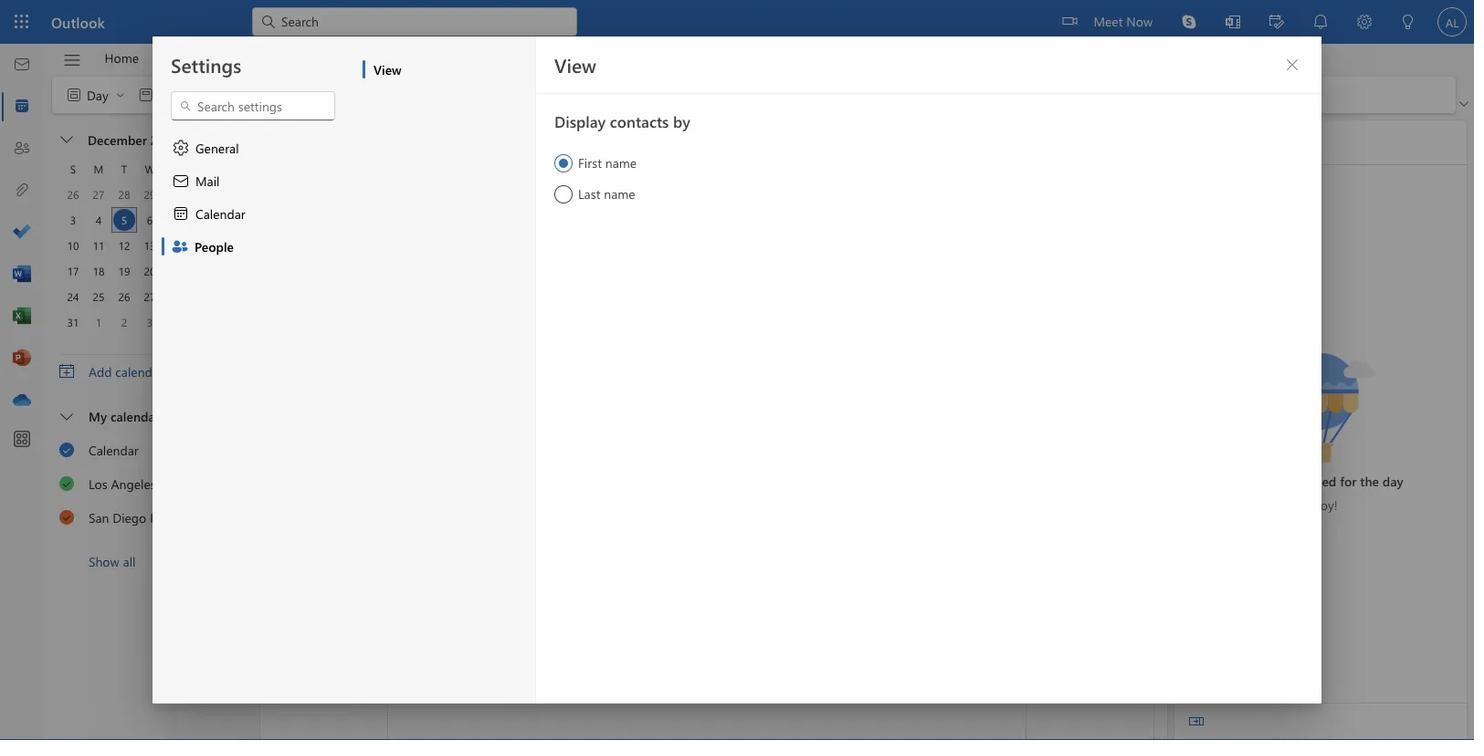 Task type: describe. For each thing, give the bounding box(es) containing it.
december
[[88, 131, 147, 148]]

0 horizontal spatial 26 button
[[62, 184, 84, 206]]

now
[[1127, 12, 1153, 29]]

31
[[67, 315, 79, 330]]

last
[[578, 185, 601, 202]]


[[63, 51, 82, 70]]

my calendars
[[89, 408, 165, 425]]

powerpoint image
[[13, 350, 31, 368]]


[[179, 100, 192, 112]]

3 for topmost 3 button
[[70, 213, 76, 227]]

1 horizontal spatial 27 button
[[139, 286, 161, 308]]

29
[[144, 187, 156, 202]]

mail image
[[13, 56, 31, 74]]

application containing settings
[[0, 0, 1475, 741]]

settings tab list
[[153, 37, 354, 704]]

calendar
[[115, 363, 163, 380]]

settings
[[887, 86, 931, 103]]

help button
[[209, 44, 263, 72]]


[[172, 172, 190, 190]]

 for los angeles lakers
[[59, 476, 75, 491]]

view tab panel
[[536, 37, 1322, 704]]

to do image
[[13, 224, 31, 242]]

0 horizontal spatial view button
[[153, 44, 208, 72]]

planned
[[1290, 473, 1337, 490]]

18 button
[[88, 260, 110, 282]]

 calendar settings
[[811, 86, 931, 104]]

1 horizontal spatial view
[[374, 61, 402, 78]]

0 vertical spatial 27
[[93, 187, 105, 202]]

left-rail-appbar navigation
[[4, 44, 40, 422]]

the
[[1361, 473, 1380, 490]]

document containing settings
[[0, 0, 1475, 741]]

25 button
[[88, 286, 110, 308]]

san diego padres
[[89, 510, 187, 526]]

30 button
[[164, 184, 186, 206]]

settings heading
[[171, 52, 241, 78]]

outlook banner
[[0, 0, 1475, 44]]

san
[[89, 510, 109, 526]]

 for 
[[172, 205, 190, 223]]

16
[[221, 238, 232, 253]]

0 vertical spatial 3 button
[[62, 209, 84, 231]]

8
[[198, 213, 204, 227]]

9
[[224, 213, 230, 227]]

2 button
[[113, 312, 135, 333]]

17 button
[[62, 260, 84, 282]]

cell down 15 button
[[188, 259, 214, 284]]

7
[[172, 213, 178, 227]]

7 button
[[164, 209, 186, 231]]

add calendar
[[89, 363, 163, 380]]


[[171, 238, 189, 256]]

calendars
[[110, 408, 165, 425]]

28 button
[[113, 184, 135, 206]]

name for first name
[[605, 154, 637, 171]]

9 button
[[216, 209, 238, 231]]

cell up 9
[[214, 182, 239, 207]]

t for tuesday element
[[121, 162, 127, 176]]

20 button
[[139, 260, 161, 282]]

1 horizontal spatial 12
[[523, 380, 537, 397]]

people
[[195, 238, 234, 255]]

list box for my calendars
[[45, 433, 253, 534]]

w
[[145, 162, 155, 176]]

outlook link
[[51, 0, 105, 44]]

30
[[170, 187, 181, 202]]

week
[[263, 86, 294, 103]]

wednesday element
[[137, 156, 163, 182]]

13
[[144, 238, 156, 253]]

december 2023
[[88, 131, 179, 148]]

19 button
[[113, 260, 135, 282]]

19 inside button
[[118, 264, 130, 279]]

 for  month
[[315, 86, 333, 104]]

word image
[[13, 266, 31, 284]]

general
[[196, 139, 239, 156]]

sunday element
[[60, 156, 86, 182]]

cell down 16
[[214, 259, 239, 284]]

dialog containing settings
[[0, 0, 1475, 741]]

f
[[198, 162, 204, 176]]

15 button
[[190, 235, 212, 257]]

lakers
[[159, 476, 195, 493]]

name for last name
[[604, 185, 636, 202]]

1 for the right 1 button
[[198, 187, 204, 202]]

people image
[[13, 140, 31, 158]]

25
[[93, 290, 105, 304]]

first
[[578, 154, 602, 171]]


[[241, 86, 259, 104]]

 work week
[[137, 86, 221, 104]]

6
[[147, 213, 153, 227]]

tuesday element
[[111, 156, 137, 182]]

1 vertical spatial 3 button
[[139, 312, 161, 333]]

tab list containing home
[[90, 44, 263, 72]]

13 button
[[139, 235, 161, 257]]

monday element
[[86, 156, 111, 182]]

mail
[[196, 172, 220, 189]]

 button
[[1278, 50, 1307, 79]]

Search settings search field
[[192, 97, 316, 115]]

view heading
[[555, 52, 597, 78]]

 button
[[53, 127, 82, 153]]

0 vertical spatial 27 button
[[88, 184, 110, 206]]

10
[[67, 238, 79, 253]]

5
[[121, 213, 127, 227]]

home
[[105, 49, 139, 66]]

1 vertical spatial 26 button
[[113, 286, 135, 308]]


[[1063, 14, 1078, 28]]

for
[[1340, 473, 1357, 490]]

11
[[93, 238, 105, 253]]

24 button
[[62, 286, 84, 308]]



Task type: vqa. For each thing, say whether or not it's contained in the screenshot.
Show all
yes



Task type: locate. For each thing, give the bounding box(es) containing it.
list box
[[45, 399, 253, 578], [45, 433, 253, 534]]

1 vertical spatial 27 button
[[139, 286, 161, 308]]

view
[[167, 49, 195, 66], [555, 52, 597, 78], [374, 61, 402, 78]]

view up month
[[374, 61, 402, 78]]

1 vertical spatial calendar
[[196, 205, 245, 222]]

2
[[121, 315, 127, 330]]

28 inside "button"
[[118, 187, 130, 202]]

2 horizontal spatial view
[[555, 52, 597, 78]]

2 vertical spatial calendar
[[89, 442, 139, 459]]

1 right 31
[[96, 315, 102, 330]]

31 button
[[62, 312, 84, 333]]

los
[[89, 476, 108, 493]]

 left san
[[59, 509, 75, 525]]

view button
[[153, 44, 208, 72], [363, 53, 535, 86]]

1 horizontal spatial t
[[173, 162, 178, 176]]

24
[[67, 290, 79, 304]]

name right last
[[604, 185, 636, 202]]

 for calendar
[[59, 442, 75, 457]]

2 vertical spatial 
[[59, 509, 75, 525]]

15
[[195, 238, 207, 253]]

1 button
[[190, 184, 212, 206], [88, 312, 110, 333]]

27 button down 20 button
[[139, 286, 161, 308]]

0 vertical spatial 
[[60, 133, 73, 146]]

week
[[192, 86, 221, 103]]

3 for the bottommost 3 button
[[147, 315, 153, 330]]

home button
[[91, 44, 153, 72]]

1 horizontal spatial 1 button
[[190, 184, 212, 206]]

angeles
[[111, 476, 156, 493]]

0 vertical spatial 
[[811, 86, 830, 104]]

1 for left 1 button
[[96, 315, 102, 330]]

1 vertical spatial 12
[[523, 380, 537, 397]]

show all button
[[45, 545, 253, 578]]

cell down 
[[163, 259, 188, 284]]

calendar down my calendars
[[89, 442, 139, 459]]

month
[[337, 86, 374, 103]]

saturday element
[[214, 156, 239, 182]]

list box containing my calendars
[[45, 399, 253, 578]]

 inside arrange group
[[315, 86, 333, 104]]


[[59, 365, 74, 379]]

document
[[0, 0, 1475, 741]]

calendar inside settings tab list
[[196, 205, 245, 222]]

0 horizontal spatial 
[[172, 205, 190, 223]]

 left month
[[315, 86, 333, 104]]

 for san diego padres
[[59, 509, 75, 525]]

0 vertical spatial 12
[[118, 238, 130, 253]]

2 horizontal spatial 26
[[523, 563, 537, 580]]

1 vertical spatial 3
[[147, 315, 153, 330]]

help
[[223, 49, 249, 66]]

m
[[94, 162, 104, 176]]

1 right ""
[[198, 187, 204, 202]]

26 for the bottom 26 button
[[118, 290, 130, 304]]

2 list box from the top
[[45, 433, 253, 534]]

2 vertical spatial 26
[[523, 563, 537, 580]]

friday element
[[188, 156, 214, 182]]

 general
[[172, 139, 239, 157]]


[[1285, 58, 1300, 72]]

december 2023 button
[[79, 127, 188, 153]]

 left the my at the bottom
[[60, 411, 73, 424]]

arrange group
[[56, 77, 708, 113]]

cell
[[214, 182, 239, 207], [163, 259, 188, 284], [188, 259, 214, 284], [214, 259, 239, 284]]

1 horizontal spatial 
[[315, 86, 333, 104]]

excel image
[[13, 308, 31, 326]]

0 horizontal spatial 27 button
[[88, 184, 110, 206]]

27
[[93, 187, 105, 202], [144, 290, 156, 304]]

1 horizontal spatial calendar
[[196, 205, 245, 222]]

3 button up the 10 button
[[62, 209, 84, 231]]

files image
[[13, 182, 31, 200]]

1 vertical spatial 1 button
[[88, 312, 110, 333]]

2 horizontal spatial calendar
[[833, 86, 883, 103]]

 down the '30'
[[172, 205, 190, 223]]

last name
[[578, 185, 636, 202]]

0 horizontal spatial t
[[121, 162, 127, 176]]

1 vertical spatial 26
[[118, 290, 130, 304]]

28 down tuesday element
[[118, 187, 130, 202]]

show all
[[89, 553, 136, 570]]

3
[[70, 213, 76, 227], [147, 315, 153, 330]]

0 horizontal spatial 
[[172, 139, 190, 157]]

26 button up 2
[[113, 286, 135, 308]]

show
[[89, 553, 119, 570]]

name
[[605, 154, 637, 171], [604, 185, 636, 202]]

0 vertical spatial 26 button
[[62, 184, 84, 206]]

0 vertical spatial 
[[315, 86, 333, 104]]

1  from the top
[[59, 442, 75, 457]]

1 vertical spatial 
[[172, 139, 190, 157]]

12 inside button
[[118, 238, 130, 253]]

1 horizontal spatial 3
[[147, 315, 153, 330]]

t for thursday element
[[173, 162, 178, 176]]

1 button down f
[[190, 184, 212, 206]]

0 horizontal spatial view
[[167, 49, 195, 66]]

1 horizontal spatial 27
[[144, 290, 156, 304]]

all
[[123, 553, 136, 570]]

0 vertical spatial 26
[[67, 187, 79, 202]]

calendar inside list box
[[89, 442, 139, 459]]

1  from the top
[[60, 133, 73, 146]]


[[60, 133, 73, 146], [60, 411, 73, 424]]

 month
[[315, 86, 374, 104]]


[[1190, 715, 1204, 730]]

14 button
[[164, 235, 186, 257]]

3  from the top
[[59, 509, 75, 525]]

0 horizontal spatial 19
[[118, 264, 130, 279]]

display contacts by
[[555, 111, 691, 132]]

enjoy!
[[1304, 497, 1338, 513]]

0 vertical spatial 3
[[70, 213, 76, 227]]

first name
[[578, 154, 637, 171]]

1 vertical spatial 1
[[96, 315, 102, 330]]

0 vertical spatial 
[[59, 442, 75, 457]]

more apps image
[[13, 431, 31, 450]]

1 vertical spatial 19
[[523, 471, 537, 488]]

 for  general
[[172, 139, 190, 157]]

work
[[159, 86, 189, 103]]

display
[[555, 111, 606, 132]]

calendar inside  calendar settings
[[833, 86, 883, 103]]

 button
[[188, 127, 214, 153]]

27 down 20 button
[[144, 290, 156, 304]]

0 horizontal spatial 27
[[93, 187, 105, 202]]

 inside settings tab list
[[172, 205, 190, 223]]

26 for leftmost 26 button
[[67, 187, 79, 202]]

application
[[0, 0, 1475, 741]]

17
[[67, 264, 79, 279]]

1 vertical spatial 
[[59, 476, 75, 491]]

1 horizontal spatial 1
[[198, 187, 204, 202]]

name right first
[[605, 154, 637, 171]]

12 button
[[113, 235, 135, 257]]

6 button
[[139, 209, 161, 231]]

1 t from the left
[[121, 162, 127, 176]]

0 horizontal spatial 1 button
[[88, 312, 110, 333]]

5 cell
[[111, 207, 137, 233]]

27 button
[[88, 184, 110, 206], [139, 286, 161, 308]]

26 button down s
[[62, 184, 84, 206]]

27 button up 4 button
[[88, 184, 110, 206]]

list box for add calendar
[[45, 399, 253, 578]]

27 up 4 button
[[93, 187, 105, 202]]

t right m
[[121, 162, 127, 176]]

 button
[[54, 45, 90, 76]]

 up s
[[60, 133, 73, 146]]

12
[[118, 238, 130, 253], [523, 380, 537, 397]]

3 right '2' button
[[147, 315, 153, 330]]

 left 
[[172, 139, 190, 157]]

1 vertical spatial 
[[172, 205, 190, 223]]

11 button
[[88, 235, 110, 257]]

los angeles lakers
[[89, 476, 195, 493]]

 right more apps icon
[[59, 442, 75, 457]]

3 button
[[62, 209, 84, 231], [139, 312, 161, 333]]

0 vertical spatial calendar
[[833, 86, 883, 103]]


[[137, 86, 155, 104]]

3 up the 10 button
[[70, 213, 76, 227]]

agenda view section
[[1175, 121, 1467, 741]]

 inside  dropdown button
[[60, 133, 73, 146]]

by
[[673, 111, 691, 132]]

0 horizontal spatial 3 button
[[62, 209, 84, 231]]

 button
[[1182, 708, 1211, 737]]

1 horizontal spatial 28
[[523, 196, 537, 213]]

1 list box from the top
[[45, 399, 253, 578]]

thursday element
[[163, 156, 188, 182]]

calendar image
[[13, 98, 31, 116]]

 left the settings at the top right
[[811, 86, 830, 104]]

20
[[144, 264, 156, 279]]

1 horizontal spatial view button
[[363, 53, 535, 86]]

4
[[96, 213, 102, 227]]

 for  calendar settings
[[811, 86, 830, 104]]

14
[[170, 238, 181, 253]]

view up  work week
[[167, 49, 195, 66]]

onedrive image
[[13, 392, 31, 410]]

1 horizontal spatial 
[[811, 86, 830, 104]]

1 button right 31
[[88, 312, 110, 333]]

0 vertical spatial name
[[605, 154, 637, 171]]

0 horizontal spatial calendar
[[89, 442, 139, 459]]

t right wednesday element
[[173, 162, 178, 176]]

calendar up 16
[[196, 205, 245, 222]]

26
[[67, 187, 79, 202], [118, 290, 130, 304], [523, 563, 537, 580]]

1 horizontal spatial 26
[[118, 290, 130, 304]]

5 button
[[113, 209, 135, 231]]

meet now
[[1094, 12, 1153, 29]]

tab list
[[90, 44, 263, 72]]

settings
[[171, 52, 241, 78]]

28 down tuesday
[[523, 196, 537, 213]]

 left los
[[59, 476, 75, 491]]

0 horizontal spatial 28
[[118, 187, 130, 202]]

28
[[118, 187, 130, 202], [523, 196, 537, 213]]

 inside list box
[[60, 411, 73, 424]]

0 horizontal spatial 1
[[96, 315, 102, 330]]

 inside settings tab list
[[172, 139, 190, 157]]

tuesday
[[523, 172, 561, 186]]

view up display
[[555, 52, 597, 78]]

19
[[118, 264, 130, 279], [523, 471, 537, 488]]

calendar left the settings at the top right
[[833, 86, 883, 103]]

3 button right '2' button
[[139, 312, 161, 333]]

2023
[[151, 131, 179, 148]]

1 vertical spatial name
[[604, 185, 636, 202]]

4 button
[[88, 209, 110, 231]]


[[196, 134, 206, 145]]

t
[[121, 162, 127, 176], [173, 162, 178, 176]]

0 vertical spatial 1
[[198, 187, 204, 202]]

2  from the top
[[59, 476, 75, 491]]

calendar
[[833, 86, 883, 103], [196, 205, 245, 222], [89, 442, 139, 459]]

1 vertical spatial 27
[[144, 290, 156, 304]]

meet
[[1094, 12, 1123, 29]]

1 horizontal spatial 19
[[523, 471, 537, 488]]

2 t from the left
[[173, 162, 178, 176]]

0 horizontal spatial 12
[[118, 238, 130, 253]]


[[315, 86, 333, 104], [172, 205, 190, 223]]

0 horizontal spatial 3
[[70, 213, 76, 227]]

dialog
[[0, 0, 1475, 741]]

0 vertical spatial 1 button
[[190, 184, 212, 206]]

1 horizontal spatial 26 button
[[113, 286, 135, 308]]

1 horizontal spatial 3 button
[[139, 312, 161, 333]]

view inside tab panel
[[555, 52, 597, 78]]

10 button
[[62, 235, 84, 257]]

0 horizontal spatial 26
[[67, 187, 79, 202]]

padres
[[150, 510, 187, 526]]

nothing
[[1238, 473, 1286, 490]]

outlook
[[51, 12, 105, 32]]

2  from the top
[[60, 411, 73, 424]]

list box containing calendar
[[45, 433, 253, 534]]

view inside tab list
[[167, 49, 195, 66]]

0 vertical spatial 19
[[118, 264, 130, 279]]

1 vertical spatial 
[[60, 411, 73, 424]]



